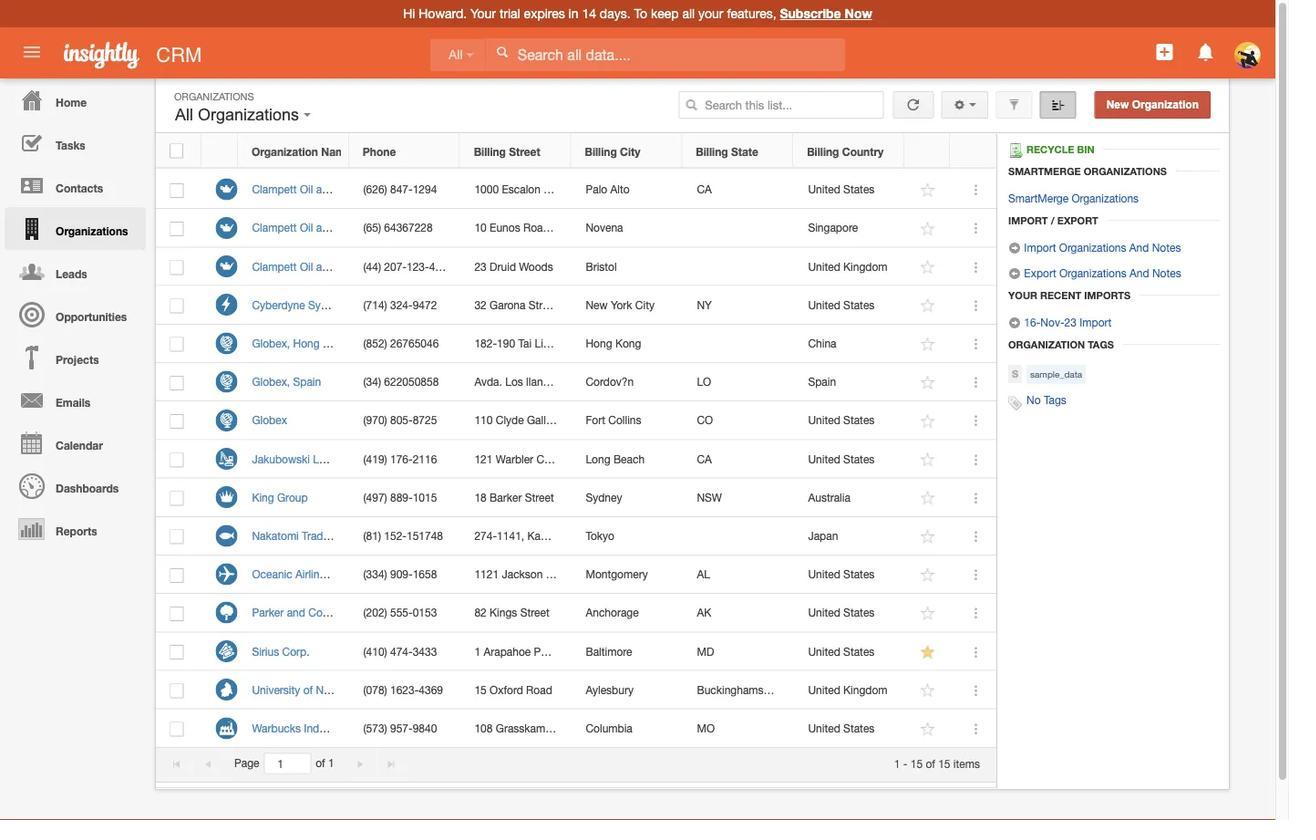 Task type: describe. For each thing, give the bounding box(es) containing it.
23 druid woods
[[475, 260, 553, 273]]

northumbria
[[316, 683, 377, 696]]

united states for columbia
[[809, 722, 875, 735]]

of 1
[[316, 757, 334, 770]]

(334) 909-1658
[[363, 568, 437, 581]]

sirius corp. link
[[252, 645, 319, 658]]

oceanic
[[252, 568, 293, 581]]

organizations for export organizations and notes
[[1060, 266, 1127, 279]]

follow image for fort collins
[[920, 413, 937, 430]]

billing for billing state
[[696, 145, 728, 158]]

clyde
[[496, 414, 524, 427]]

notifications image
[[1196, 41, 1217, 63]]

follow image for cordov?n
[[920, 374, 937, 391]]

row containing warbucks industries
[[156, 709, 997, 748]]

long
[[586, 452, 611, 465]]

organizations up leads 'link'
[[56, 224, 128, 237]]

leads link
[[5, 250, 146, 293]]

king
[[252, 491, 274, 504]]

circle arrow left image
[[1009, 267, 1022, 280]]

circle arrow right image for 16-nov-23 import
[[1009, 317, 1022, 329]]

escalon
[[502, 183, 541, 196]]

united kingdom cell for bristol
[[795, 248, 906, 286]]

billing for billing city
[[585, 145, 617, 158]]

8
[[553, 221, 559, 234]]

1015
[[413, 491, 437, 504]]

oceanic airlines link
[[252, 568, 340, 581]]

follow image for montgomery
[[920, 567, 937, 584]]

clampett oil and gas corp.
[[252, 183, 388, 196]]

hong kong
[[586, 337, 642, 350]]

search image
[[685, 99, 698, 111]]

s
[[1012, 368, 1019, 380]]

row containing parker and company
[[156, 594, 997, 632]]

clampett for clampett oil and gas, singapore
[[252, 221, 297, 234]]

united states for palo alto
[[809, 183, 875, 196]]

long beach cell
[[572, 440, 683, 479]]

baltimore
[[586, 645, 633, 658]]

united for fort collins
[[809, 414, 841, 427]]

(34) 622050858
[[363, 375, 439, 388]]

(419) 176-2116 cell
[[349, 440, 461, 479]]

and for uk
[[316, 260, 335, 273]]

nsw cell
[[683, 479, 795, 517]]

items
[[954, 757, 981, 770]]

32 garona street cell
[[461, 286, 572, 325]]

(626) 847-1294
[[363, 183, 437, 196]]

united for columbia
[[809, 722, 841, 735]]

ca for long beach
[[697, 452, 712, 465]]

parker and company (202) 555-0153
[[252, 606, 437, 619]]

bin
[[1078, 144, 1095, 155]]

110 clyde gallagher street cell
[[461, 402, 606, 440]]

organization for organization name
[[252, 145, 318, 158]]

row group containing clampett oil and gas corp.
[[156, 171, 997, 748]]

tokyo cell
[[572, 517, 683, 555]]

23 inside '16-nov-23 import' link
[[1065, 316, 1077, 328]]

tags
[[1044, 394, 1067, 406]]

refresh list image
[[905, 99, 923, 111]]

gas, for (65) 64367228
[[338, 221, 360, 234]]

warbucks industries
[[252, 722, 352, 735]]

organizations for import organizations and notes
[[1060, 241, 1127, 254]]

oceanic airlines
[[252, 568, 331, 581]]

follow image for hong kong
[[920, 336, 937, 353]]

phone
[[363, 145, 396, 158]]

united states cell for new york city
[[795, 286, 906, 325]]

kamekichi
[[528, 529, 579, 542]]

34
[[558, 375, 570, 388]]

ca cell for long beach
[[683, 440, 795, 479]]

import for import organizations and notes
[[1025, 241, 1057, 254]]

bristol
[[586, 260, 617, 273]]

Search this list... text field
[[679, 91, 884, 119]]

jakubowski llc link
[[252, 452, 342, 465]]

(410) 474-3433 cell
[[349, 632, 461, 671]]

follow image for novena
[[920, 220, 937, 237]]

4 united states from the top
[[809, 452, 875, 465]]

globex, for globex, spain
[[252, 375, 290, 388]]

ny cell
[[683, 286, 795, 325]]

united states for anchorage
[[809, 606, 875, 619]]

organization name
[[252, 145, 352, 158]]

street for 18 barker street
[[525, 491, 554, 504]]

1 arapahoe point
[[475, 645, 559, 658]]

navigation containing home
[[0, 78, 146, 550]]

billing state
[[696, 145, 759, 158]]

kingdom for aylesbury
[[844, 683, 888, 696]]

circle arrow right image for import organizations and notes
[[1009, 242, 1022, 255]]

all for all
[[449, 48, 463, 62]]

los
[[506, 375, 523, 388]]

cog image
[[954, 99, 967, 111]]

847-
[[390, 183, 413, 196]]

clampett oil and gas, singapore
[[252, 221, 413, 234]]

md
[[697, 645, 715, 658]]

23 inside 23 druid woods cell
[[475, 260, 487, 273]]

18 barker street cell
[[461, 479, 572, 517]]

108
[[475, 722, 493, 735]]

row containing cyberdyne systems corp.
[[156, 286, 997, 325]]

druid
[[490, 260, 516, 273]]

cordov?n cell
[[572, 363, 683, 402]]

(078) 1623-4369
[[363, 683, 443, 696]]

notes for export organizations and notes
[[1153, 266, 1182, 279]]

china
[[809, 337, 837, 350]]

26765046
[[390, 337, 439, 350]]

tasks link
[[5, 121, 146, 164]]

corp. left the 324-
[[354, 298, 381, 311]]

18 barker street
[[475, 491, 554, 504]]

united for new york city
[[809, 298, 841, 311]]

notes for import organizations and notes
[[1153, 241, 1182, 254]]

14
[[582, 6, 597, 21]]

1 for 1 arapahoe point
[[475, 645, 481, 658]]

university of northumbria
[[252, 683, 377, 696]]

(334) 909-1658 cell
[[349, 555, 461, 594]]

company
[[309, 606, 356, 619]]

4 united states cell from the top
[[795, 440, 906, 479]]

new organization link
[[1095, 91, 1211, 119]]

(970) 805-8725 cell
[[349, 402, 461, 440]]

subscribe now link
[[780, 6, 873, 21]]

new for new york city
[[586, 298, 608, 311]]

1 arapahoe point cell
[[461, 632, 572, 671]]

clampett oil and gas, uk link
[[252, 260, 388, 273]]

city inside cell
[[636, 298, 655, 311]]

corp. right sirius on the bottom left of page
[[282, 645, 310, 658]]

123-
[[407, 260, 429, 273]]

(573) 957-9840
[[363, 722, 437, 735]]

recycle bin
[[1027, 144, 1095, 155]]

all link
[[431, 39, 486, 72]]

row containing globex, hong kong
[[156, 325, 997, 363]]

md cell
[[683, 632, 795, 671]]

united states cell for fort collins
[[795, 402, 906, 440]]

-
[[904, 757, 908, 770]]

lo cell
[[683, 363, 795, 402]]

follow image for aylesbury
[[920, 682, 937, 699]]

new york city cell
[[572, 286, 683, 325]]

ca cell for palo alto
[[683, 171, 795, 209]]

united states for new york city
[[809, 298, 875, 311]]

united for anchorage
[[809, 606, 841, 619]]

(626) 847-1294 cell
[[349, 171, 461, 209]]

emails
[[56, 396, 91, 409]]

15 inside "cell"
[[475, 683, 487, 696]]

cell for singapore
[[683, 209, 795, 248]]

kong inside hong kong cell
[[616, 337, 642, 350]]

contacts
[[56, 182, 103, 194]]

(714) 324-9472 cell
[[349, 286, 461, 325]]

and for corp.
[[316, 183, 335, 196]]

states for baltimore
[[844, 645, 875, 658]]

follow image for tokyo
[[920, 528, 937, 545]]

row containing oceanic airlines
[[156, 555, 997, 594]]

121 warbler crossing cell
[[461, 440, 580, 479]]

oil for clampett oil and gas corp.
[[300, 183, 313, 196]]

1294
[[413, 183, 437, 196]]

1121 jackson alley cell
[[461, 555, 572, 594]]

tokyo
[[586, 529, 615, 542]]

110 clyde gallagher street
[[475, 414, 606, 427]]

eunos
[[490, 221, 521, 234]]

co cell
[[683, 402, 795, 440]]

follow image for bristol
[[920, 259, 937, 276]]

spain inside spain cell
[[809, 375, 837, 388]]

avda. los llanos 34 cell
[[461, 363, 572, 402]]

kings
[[490, 606, 518, 619]]

street for 1000 escalon street
[[544, 183, 573, 196]]

export inside "link"
[[1025, 266, 1057, 279]]

no tags
[[1027, 394, 1067, 406]]

(573) 957-9840 cell
[[349, 709, 461, 748]]

ny
[[697, 298, 712, 311]]

to
[[634, 6, 648, 21]]

row containing king group
[[156, 479, 997, 517]]

follow image for columbia
[[920, 720, 937, 738]]

tags
[[1088, 338, 1115, 350]]

16-nov-23 import
[[1022, 316, 1112, 328]]

(078) 1623-4369 cell
[[349, 671, 461, 709]]

reports link
[[5, 507, 146, 550]]

novena cell
[[572, 209, 683, 248]]

aylesbury cell
[[572, 671, 683, 709]]

white image
[[496, 46, 509, 58]]

1000 escalon street
[[475, 183, 573, 196]]

cordov?n
[[586, 375, 634, 388]]

182-190 tai lin pai road cell
[[461, 325, 597, 363]]

new for new organization
[[1107, 99, 1130, 111]]

row containing clampett oil and gas corp.
[[156, 171, 997, 209]]

10 eunos road 8 cell
[[461, 209, 572, 248]]

sydney cell
[[572, 479, 683, 517]]

montgomery
[[586, 568, 648, 581]]

palo alto cell
[[572, 171, 683, 209]]

beach
[[614, 452, 645, 465]]

emails link
[[5, 379, 146, 421]]

sirius corp.
[[252, 645, 310, 658]]

globex, for globex, hong kong
[[252, 337, 290, 350]]

lo
[[697, 375, 712, 388]]

globex link
[[252, 414, 296, 427]]

import for import / export
[[1009, 214, 1049, 226]]

1 spain from the left
[[293, 375, 321, 388]]

bristol cell
[[572, 248, 683, 286]]

alto
[[611, 183, 630, 196]]

road for 10 eunos road 8
[[524, 221, 550, 234]]

follow image for palo alto
[[920, 182, 937, 199]]

llc
[[313, 452, 333, 465]]

274-1141, kamekichi 3-jo
[[475, 529, 601, 542]]

al cell
[[683, 555, 795, 594]]

states for palo alto
[[844, 183, 875, 196]]

following image
[[920, 644, 937, 661]]

0 horizontal spatial 1
[[328, 757, 334, 770]]

howard.
[[419, 6, 467, 21]]

0 vertical spatial your
[[471, 6, 496, 21]]

(65) 64367228 cell
[[349, 209, 461, 248]]

spain cell
[[795, 363, 906, 402]]

ak cell
[[683, 594, 795, 632]]

1623-
[[390, 683, 419, 696]]

18
[[475, 491, 487, 504]]

garona
[[490, 298, 526, 311]]



Task type: locate. For each thing, give the bounding box(es) containing it.
globex,
[[252, 337, 290, 350], [252, 375, 290, 388]]

1 clampett from the top
[[252, 183, 297, 196]]

united states cell for palo alto
[[795, 171, 906, 209]]

(497) 889-1015
[[363, 491, 437, 504]]

3 clampett from the top
[[252, 260, 297, 273]]

1 horizontal spatial 1
[[475, 645, 481, 658]]

2 united states from the top
[[809, 298, 875, 311]]

6 follow image from the top
[[920, 682, 937, 699]]

singapore cell
[[795, 209, 906, 248]]

pai
[[553, 337, 568, 350]]

1 vertical spatial united kingdom
[[809, 683, 888, 696]]

1 kingdom from the top
[[844, 260, 888, 273]]

clampett oil and gas, singapore link
[[252, 221, 422, 234]]

japan cell
[[795, 517, 906, 555]]

8 follow image from the top
[[920, 720, 937, 738]]

clampett for clampett oil and gas corp.
[[252, 183, 297, 196]]

billing up 'palo'
[[585, 145, 617, 158]]

your
[[699, 6, 724, 21]]

32
[[475, 298, 487, 311]]

2 states from the top
[[844, 298, 875, 311]]

calendar
[[56, 439, 103, 452]]

1 horizontal spatial new
[[1107, 99, 1130, 111]]

8 united states from the top
[[809, 722, 875, 735]]

2 horizontal spatial 1
[[895, 757, 901, 770]]

Search all data.... text field
[[486, 38, 845, 71]]

globex, hong kong
[[252, 337, 349, 350]]

of inside row
[[303, 683, 313, 696]]

kingdom
[[844, 260, 888, 273], [844, 683, 888, 696]]

states for montgomery
[[844, 568, 875, 581]]

row containing organization name
[[156, 134, 996, 168]]

oil up cyberdyne systems corp.
[[300, 260, 313, 273]]

oil for clampett oil and gas, uk
[[300, 260, 313, 273]]

2 singapore from the left
[[809, 221, 858, 234]]

6 states from the top
[[844, 606, 875, 619]]

circle arrow right image left 16-
[[1009, 317, 1022, 329]]

6 united from the top
[[809, 568, 841, 581]]

and up imports
[[1130, 266, 1150, 279]]

14 row from the top
[[156, 632, 997, 671]]

states
[[844, 183, 875, 196], [844, 298, 875, 311], [844, 414, 875, 427], [844, 452, 875, 465], [844, 568, 875, 581], [844, 606, 875, 619], [844, 645, 875, 658], [844, 722, 875, 735]]

5 united from the top
[[809, 452, 841, 465]]

0 vertical spatial clampett
[[252, 183, 297, 196]]

ak
[[697, 606, 712, 619]]

23
[[475, 260, 487, 273], [1065, 316, 1077, 328]]

import up tags
[[1080, 316, 1112, 328]]

15 left the oxford
[[475, 683, 487, 696]]

7 united states from the top
[[809, 645, 875, 658]]

united kingdom cell for aylesbury
[[795, 671, 906, 709]]

2 kong from the left
[[616, 337, 642, 350]]

0 vertical spatial 23
[[475, 260, 487, 273]]

1 united states from the top
[[809, 183, 875, 196]]

0 horizontal spatial all
[[175, 105, 193, 124]]

singapore up the 207-
[[363, 221, 413, 234]]

0 vertical spatial import
[[1009, 214, 1049, 226]]

united states cell
[[795, 171, 906, 209], [795, 286, 906, 325], [795, 402, 906, 440], [795, 440, 906, 479], [795, 555, 906, 594], [795, 594, 906, 632], [795, 632, 906, 671], [795, 709, 906, 748]]

4 states from the top
[[844, 452, 875, 465]]

4 cell from the top
[[683, 517, 795, 555]]

6 follow image from the top
[[920, 528, 937, 545]]

4 row from the top
[[156, 248, 997, 286]]

9 united from the top
[[809, 683, 841, 696]]

1 vertical spatial kingdom
[[844, 683, 888, 696]]

2 ca cell from the top
[[683, 440, 795, 479]]

(202)
[[363, 606, 387, 619]]

row containing jakubowski llc
[[156, 440, 997, 479]]

2 hong from the left
[[586, 337, 613, 350]]

clampett down organization name
[[252, 183, 297, 196]]

united for palo alto
[[809, 183, 841, 196]]

road right pai
[[571, 337, 597, 350]]

5 row from the top
[[156, 286, 997, 325]]

274-1141, kamekichi 3-jo cell
[[461, 517, 601, 555]]

(410)
[[363, 645, 387, 658]]

1 vertical spatial export
[[1025, 266, 1057, 279]]

organizations up "export organizations and notes" "link"
[[1060, 241, 1127, 254]]

columbia cell
[[572, 709, 683, 748]]

(852) 26765046 cell
[[349, 325, 461, 363]]

gas, left the (65)
[[338, 221, 360, 234]]

1 follow image from the top
[[920, 182, 937, 199]]

0 vertical spatial and
[[1130, 241, 1150, 254]]

3 cell from the top
[[683, 325, 795, 363]]

1 united states cell from the top
[[795, 171, 906, 209]]

cell
[[683, 209, 795, 248], [683, 248, 795, 286], [683, 325, 795, 363], [683, 517, 795, 555]]

1 vertical spatial oil
[[300, 221, 313, 234]]

cell for japan
[[683, 517, 795, 555]]

gas, left uk
[[338, 260, 360, 273]]

and right parker
[[287, 606, 305, 619]]

avda.
[[475, 375, 503, 388]]

singapore down the billing country
[[809, 221, 858, 234]]

2 vertical spatial road
[[526, 683, 553, 696]]

united for montgomery
[[809, 568, 841, 581]]

expires
[[524, 6, 565, 21]]

organization for organization tags
[[1009, 338, 1086, 350]]

0 horizontal spatial your
[[471, 6, 496, 21]]

1 and from the top
[[1130, 241, 1150, 254]]

and inside import organizations and notes link
[[1130, 241, 1150, 254]]

country
[[843, 145, 884, 158]]

108 grasskamp parkway
[[475, 722, 597, 735]]

1 inside cell
[[475, 645, 481, 658]]

4 follow image from the top
[[920, 490, 937, 507]]

2 vertical spatial organization
[[1009, 338, 1086, 350]]

1 vertical spatial and
[[1130, 266, 1150, 279]]

row containing clampett oil and gas, singapore
[[156, 209, 997, 248]]

1 left -
[[895, 757, 901, 770]]

organizations inside "button"
[[198, 105, 299, 124]]

united kingdom for bristol
[[809, 260, 888, 273]]

1 oil from the top
[[300, 183, 313, 196]]

notes inside "export organizations and notes" "link"
[[1153, 266, 1182, 279]]

2 united states cell from the top
[[795, 286, 906, 325]]

oil down organization name
[[300, 183, 313, 196]]

0 vertical spatial all
[[449, 48, 463, 62]]

street right barker
[[525, 491, 554, 504]]

1 vertical spatial notes
[[1153, 266, 1182, 279]]

0 vertical spatial organization
[[1133, 99, 1200, 111]]

ca for palo alto
[[697, 183, 712, 196]]

city
[[620, 145, 641, 158], [636, 298, 655, 311]]

united states cell down china cell
[[795, 402, 906, 440]]

2 gas, from the top
[[338, 260, 360, 273]]

billing country
[[807, 145, 884, 158]]

import down /
[[1025, 241, 1057, 254]]

export down smartmerge organizations link in the right top of the page
[[1058, 214, 1099, 226]]

road left 8
[[524, 221, 550, 234]]

cell up the 'ny'
[[683, 248, 795, 286]]

1 united kingdom from the top
[[809, 260, 888, 273]]

2 vertical spatial import
[[1080, 316, 1112, 328]]

1 globex, from the top
[[252, 337, 290, 350]]

1 kong from the left
[[323, 337, 349, 350]]

2 circle arrow right image from the top
[[1009, 317, 1022, 329]]

jakubowski llc
[[252, 452, 333, 465]]

smartmerge for smartmerge organizations
[[1009, 165, 1082, 177]]

0 vertical spatial kingdom
[[844, 260, 888, 273]]

2 ca from the top
[[697, 452, 712, 465]]

0 vertical spatial united kingdom
[[809, 260, 888, 273]]

circle arrow right image inside '16-nov-23 import' link
[[1009, 317, 1022, 329]]

united states cell down japan
[[795, 555, 906, 594]]

1000 escalon street cell
[[461, 171, 573, 209]]

fort collins cell
[[572, 402, 683, 440]]

0 vertical spatial ca cell
[[683, 171, 795, 209]]

billing for billing street
[[474, 145, 506, 158]]

cell for china
[[683, 325, 795, 363]]

12 row from the top
[[156, 555, 997, 594]]

organizations
[[1084, 165, 1168, 177]]

and for export organizations and notes
[[1130, 266, 1150, 279]]

1 singapore from the left
[[363, 221, 413, 234]]

16 row from the top
[[156, 709, 997, 748]]

united kingdom for aylesbury
[[809, 683, 888, 696]]

15 left items
[[939, 757, 951, 770]]

organization inside row
[[252, 145, 318, 158]]

hong inside cell
[[586, 337, 613, 350]]

dashboards link
[[5, 464, 146, 507]]

2 vertical spatial clampett
[[252, 260, 297, 273]]

2 united kingdom cell from the top
[[795, 671, 906, 709]]

follow image for anchorage
[[920, 605, 937, 622]]

1 billing from the left
[[474, 145, 506, 158]]

show sidebar image
[[1052, 99, 1065, 111]]

1 vertical spatial 23
[[1065, 316, 1077, 328]]

0 vertical spatial globex,
[[252, 337, 290, 350]]

1 horizontal spatial organization
[[1009, 338, 1086, 350]]

united states cell down japan cell
[[795, 594, 906, 632]]

2 follow image from the top
[[920, 259, 937, 276]]

fort collins
[[586, 414, 642, 427]]

1 vertical spatial clampett
[[252, 221, 297, 234]]

united states for fort collins
[[809, 414, 875, 427]]

1 vertical spatial gas,
[[338, 260, 360, 273]]

corp. right trading
[[341, 529, 369, 542]]

15 right -
[[911, 757, 923, 770]]

0 vertical spatial circle arrow right image
[[1009, 242, 1022, 255]]

cell up the lo
[[683, 325, 795, 363]]

8 states from the top
[[844, 722, 875, 735]]

1 horizontal spatial all
[[449, 48, 463, 62]]

clampett up cyberdyne
[[252, 260, 297, 273]]

organizations down smartmerge organizations
[[1072, 192, 1139, 204]]

1 vertical spatial smartmerge
[[1009, 192, 1069, 204]]

tasks
[[56, 139, 85, 151]]

organization up clampett oil and gas corp.
[[252, 145, 318, 158]]

united states cell for anchorage
[[795, 594, 906, 632]]

united for baltimore
[[809, 645, 841, 658]]

new right 'show sidebar' icon
[[1107, 99, 1130, 111]]

1 horizontal spatial your
[[1009, 289, 1038, 301]]

your left trial
[[471, 6, 496, 21]]

united states for montgomery
[[809, 568, 875, 581]]

city right york
[[636, 298, 655, 311]]

billing up 1000 at left top
[[474, 145, 506, 158]]

smartmerge up /
[[1009, 192, 1069, 204]]

arapahoe
[[484, 645, 531, 658]]

road inside "cell"
[[526, 683, 553, 696]]

23 left the druid
[[475, 260, 487, 273]]

circle arrow right image inside import organizations and notes link
[[1009, 242, 1022, 255]]

9472
[[413, 298, 437, 311]]

university of northumbria link
[[252, 683, 386, 696]]

road for 15 oxford road
[[526, 683, 553, 696]]

follow image for sydney
[[920, 490, 937, 507]]

follow image
[[920, 182, 937, 199], [920, 259, 937, 276], [920, 451, 937, 468], [920, 490, 937, 507], [920, 567, 937, 584], [920, 682, 937, 699]]

(34) 622050858 cell
[[349, 363, 461, 402]]

0 vertical spatial smartmerge
[[1009, 165, 1082, 177]]

road inside 'cell'
[[524, 221, 550, 234]]

street right garona
[[529, 298, 558, 311]]

notes up export organizations and notes
[[1153, 241, 1182, 254]]

0 horizontal spatial 23
[[475, 260, 487, 273]]

organizations up all organizations
[[174, 90, 254, 102]]

hong kong cell
[[572, 325, 683, 363]]

0 horizontal spatial export
[[1025, 266, 1057, 279]]

(497)
[[363, 491, 387, 504]]

new inside "link"
[[1107, 99, 1130, 111]]

10 eunos road 8
[[475, 221, 559, 234]]

smartmerge for smartmerge organizations
[[1009, 192, 1069, 204]]

11 row from the top
[[156, 517, 997, 555]]

street right escalon at the left top
[[544, 183, 573, 196]]

1 horizontal spatial hong
[[586, 337, 613, 350]]

6 united states cell from the top
[[795, 594, 906, 632]]

street for 82 kings street
[[521, 606, 550, 619]]

0 vertical spatial gas,
[[338, 221, 360, 234]]

row group
[[156, 171, 997, 748]]

1 left arapahoe
[[475, 645, 481, 658]]

(419) 176-2116
[[363, 452, 437, 465]]

2 follow image from the top
[[920, 297, 937, 314]]

1 vertical spatial road
[[571, 337, 597, 350]]

5 states from the top
[[844, 568, 875, 581]]

organizations for smartmerge organizations
[[1072, 192, 1139, 204]]

billing
[[474, 145, 506, 158], [585, 145, 617, 158], [696, 145, 728, 158], [807, 145, 840, 158]]

0 vertical spatial notes
[[1153, 241, 1182, 254]]

smartmerge organizations
[[1009, 165, 1168, 177]]

3 united from the top
[[809, 298, 841, 311]]

warbucks
[[252, 722, 301, 735]]

navigation
[[0, 78, 146, 550]]

3 united states cell from the top
[[795, 402, 906, 440]]

ca cell up nsw on the bottom right
[[683, 440, 795, 479]]

crm
[[156, 43, 202, 66]]

globex, spain
[[252, 375, 321, 388]]

1 for 1 - 15 of 15 items
[[895, 757, 901, 770]]

2 globex, from the top
[[252, 375, 290, 388]]

buckinghamshire cell
[[683, 671, 795, 709]]

novena
[[586, 221, 624, 234]]

1 horizontal spatial spain
[[809, 375, 837, 388]]

united states cell up china
[[795, 286, 906, 325]]

0 vertical spatial oil
[[300, 183, 313, 196]]

cyberdyne systems corp. link
[[252, 298, 390, 311]]

0 horizontal spatial spain
[[293, 375, 321, 388]]

show list view filters image
[[1008, 99, 1021, 111]]

home link
[[5, 78, 146, 121]]

organizations up organization name
[[198, 105, 299, 124]]

hong down cyberdyne systems corp.
[[293, 337, 320, 350]]

and left gas
[[316, 183, 335, 196]]

3 billing from the left
[[696, 145, 728, 158]]

121 warbler crossing long beach
[[475, 452, 645, 465]]

all inside all link
[[449, 48, 463, 62]]

group
[[277, 491, 308, 504]]

clampett for clampett oil and gas, uk
[[252, 260, 297, 273]]

of right -
[[926, 757, 936, 770]]

(497) 889-1015 cell
[[349, 479, 461, 517]]

street up '1000 escalon street'
[[509, 145, 541, 158]]

notes down 'import organizations and notes'
[[1153, 266, 1182, 279]]

ca cell
[[683, 171, 795, 209], [683, 440, 795, 479]]

united states for baltimore
[[809, 645, 875, 658]]

billing for billing country
[[807, 145, 840, 158]]

1 follow image from the top
[[920, 220, 937, 237]]

globex, down cyberdyne
[[252, 337, 290, 350]]

2 united from the top
[[809, 260, 841, 273]]

street right kings
[[521, 606, 550, 619]]

spain down china
[[809, 375, 837, 388]]

and inside "export organizations and notes" "link"
[[1130, 266, 1150, 279]]

2 oil from the top
[[300, 221, 313, 234]]

2 vertical spatial oil
[[300, 260, 313, 273]]

and up export organizations and notes
[[1130, 241, 1150, 254]]

cell down nsw on the bottom right
[[683, 517, 795, 555]]

23 druid woods cell
[[461, 248, 572, 286]]

2 smartmerge from the top
[[1009, 192, 1069, 204]]

1 cell from the top
[[683, 209, 795, 248]]

globex, up globex
[[252, 375, 290, 388]]

(202) 555-0153 cell
[[349, 594, 461, 632]]

2 united kingdom from the top
[[809, 683, 888, 696]]

2 spain from the left
[[809, 375, 837, 388]]

baltimore cell
[[572, 632, 683, 671]]

and down clampett oil and gas corp. link
[[316, 221, 335, 234]]

all inside "button"
[[175, 105, 193, 124]]

anchorage cell
[[572, 594, 683, 632]]

(419)
[[363, 452, 387, 465]]

5 united states from the top
[[809, 568, 875, 581]]

4 united from the top
[[809, 414, 841, 427]]

2 horizontal spatial 15
[[939, 757, 951, 770]]

0 vertical spatial export
[[1058, 214, 1099, 226]]

corp. right gas
[[360, 183, 388, 196]]

2 clampett from the top
[[252, 221, 297, 234]]

2 and from the top
[[1130, 266, 1150, 279]]

(078)
[[363, 683, 387, 696]]

1 field
[[265, 754, 310, 773]]

al
[[697, 568, 710, 581]]

woods
[[519, 260, 553, 273]]

176-
[[390, 452, 413, 465]]

states for columbia
[[844, 722, 875, 735]]

organization down notifications image
[[1133, 99, 1200, 111]]

all down howard.
[[449, 48, 463, 62]]

oil up clampett oil and gas, uk
[[300, 221, 313, 234]]

billing left country
[[807, 145, 840, 158]]

1 horizontal spatial singapore
[[809, 221, 858, 234]]

2 horizontal spatial organization
[[1133, 99, 1200, 111]]

3 row from the top
[[156, 209, 997, 248]]

0 horizontal spatial hong
[[293, 337, 320, 350]]

3 united states from the top
[[809, 414, 875, 427]]

united states cell left following icon
[[795, 632, 906, 671]]

1 horizontal spatial of
[[316, 757, 325, 770]]

3 states from the top
[[844, 414, 875, 427]]

cell up ny cell
[[683, 209, 795, 248]]

0 vertical spatial ca
[[697, 183, 712, 196]]

street for 32 garona street
[[529, 298, 558, 311]]

united states cell up -
[[795, 709, 906, 748]]

ca down billing state
[[697, 183, 712, 196]]

kong down the new york city cell
[[616, 337, 642, 350]]

follow image
[[920, 220, 937, 237], [920, 297, 937, 314], [920, 336, 937, 353], [920, 374, 937, 391], [920, 413, 937, 430], [920, 528, 937, 545], [920, 605, 937, 622], [920, 720, 937, 738]]

united for aylesbury
[[809, 683, 841, 696]]

united kingdom cell
[[795, 248, 906, 286], [795, 671, 906, 709]]

None checkbox
[[170, 144, 183, 158], [170, 183, 184, 198], [170, 260, 184, 275], [170, 299, 184, 313], [170, 376, 184, 390], [170, 414, 184, 429], [170, 453, 184, 467], [170, 530, 184, 544], [170, 568, 184, 583], [170, 607, 184, 621], [170, 645, 184, 660], [170, 684, 184, 698], [170, 722, 184, 737], [170, 144, 183, 158], [170, 183, 184, 198], [170, 260, 184, 275], [170, 299, 184, 313], [170, 376, 184, 390], [170, 414, 184, 429], [170, 453, 184, 467], [170, 530, 184, 544], [170, 568, 184, 583], [170, 607, 184, 621], [170, 645, 184, 660], [170, 684, 184, 698], [170, 722, 184, 737]]

all down crm
[[175, 105, 193, 124]]

ca down co
[[697, 452, 712, 465]]

1 horizontal spatial 15
[[911, 757, 923, 770]]

row containing sirius corp.
[[156, 632, 997, 671]]

avda. los llanos 34
[[475, 375, 570, 388]]

(65)
[[363, 221, 381, 234]]

2 billing from the left
[[585, 145, 617, 158]]

smartmerge down recycle
[[1009, 165, 1082, 177]]

road
[[524, 221, 550, 234], [571, 337, 597, 350], [526, 683, 553, 696]]

organization inside "link"
[[1133, 99, 1200, 111]]

states for fort collins
[[844, 414, 875, 427]]

1 horizontal spatial kong
[[616, 337, 642, 350]]

4 follow image from the top
[[920, 374, 937, 391]]

gas, for (44) 207-123-4567
[[338, 260, 360, 273]]

australia cell
[[795, 479, 906, 517]]

805-
[[390, 414, 413, 427]]

1 vertical spatial import
[[1025, 241, 1057, 254]]

1 united from the top
[[809, 183, 841, 196]]

1 notes from the top
[[1153, 241, 1182, 254]]

city up palo alto 'cell'
[[620, 145, 641, 158]]

0 horizontal spatial kong
[[323, 337, 349, 350]]

united states
[[809, 183, 875, 196], [809, 298, 875, 311], [809, 414, 875, 427], [809, 452, 875, 465], [809, 568, 875, 581], [809, 606, 875, 619], [809, 645, 875, 658], [809, 722, 875, 735]]

1 hong from the left
[[293, 337, 320, 350]]

nakatomi trading corp. (81) 152-151748
[[252, 529, 443, 542]]

7 follow image from the top
[[920, 605, 937, 622]]

new left york
[[586, 298, 608, 311]]

tai
[[519, 337, 532, 350]]

6 row from the top
[[156, 325, 997, 363]]

1 vertical spatial globex,
[[252, 375, 290, 388]]

united states cell up the australia
[[795, 440, 906, 479]]

montgomery cell
[[572, 555, 683, 594]]

kingdom for bristol
[[844, 260, 888, 273]]

ca cell down state
[[683, 171, 795, 209]]

5 follow image from the top
[[920, 567, 937, 584]]

1 row from the top
[[156, 134, 996, 168]]

1 ca cell from the top
[[683, 171, 795, 209]]

recent
[[1041, 289, 1082, 301]]

(714) 324-9472
[[363, 298, 437, 311]]

kong down systems
[[323, 337, 349, 350]]

108 grasskamp parkway cell
[[461, 709, 597, 748]]

0 horizontal spatial 15
[[475, 683, 487, 696]]

parkway
[[555, 722, 597, 735]]

united for bristol
[[809, 260, 841, 273]]

new york city
[[586, 298, 655, 311]]

10 united from the top
[[809, 722, 841, 735]]

and for singapore
[[316, 221, 335, 234]]

7 united states cell from the top
[[795, 632, 906, 671]]

4 billing from the left
[[807, 145, 840, 158]]

nakatomi
[[252, 529, 299, 542]]

hong right pai
[[586, 337, 613, 350]]

0 vertical spatial united kingdom cell
[[795, 248, 906, 286]]

1 vertical spatial ca
[[697, 452, 712, 465]]

in
[[569, 6, 579, 21]]

474-
[[390, 645, 413, 658]]

1 horizontal spatial 23
[[1065, 316, 1077, 328]]

no tags link
[[1027, 394, 1067, 406]]

182-
[[475, 337, 497, 350]]

82 kings street cell
[[461, 594, 572, 632]]

1 vertical spatial your
[[1009, 289, 1038, 301]]

clampett up clampett oil and gas, uk
[[252, 221, 297, 234]]

organization down "nov-"
[[1009, 338, 1086, 350]]

2 horizontal spatial of
[[926, 757, 936, 770]]

1 vertical spatial city
[[636, 298, 655, 311]]

1 vertical spatial new
[[586, 298, 608, 311]]

row containing nakatomi trading corp.
[[156, 517, 997, 555]]

2 kingdom from the top
[[844, 683, 888, 696]]

uk
[[363, 260, 379, 273]]

australia
[[809, 491, 851, 504]]

leads
[[56, 267, 87, 280]]

warbler
[[496, 452, 534, 465]]

0 horizontal spatial organization
[[252, 145, 318, 158]]

and up systems
[[316, 260, 335, 273]]

export right circle arrow left image
[[1025, 266, 1057, 279]]

states for new york city
[[844, 298, 875, 311]]

0 vertical spatial new
[[1107, 99, 1130, 111]]

7 row from the top
[[156, 363, 997, 402]]

gallagher
[[527, 414, 574, 427]]

airlines
[[296, 568, 331, 581]]

row containing clampett oil and gas, uk
[[156, 248, 997, 286]]

singapore inside "cell"
[[809, 221, 858, 234]]

0 horizontal spatial new
[[586, 298, 608, 311]]

collins
[[609, 414, 642, 427]]

smartmerge organizations link
[[1009, 192, 1139, 204]]

united
[[809, 183, 841, 196], [809, 260, 841, 273], [809, 298, 841, 311], [809, 414, 841, 427], [809, 452, 841, 465], [809, 568, 841, 581], [809, 606, 841, 619], [809, 645, 841, 658], [809, 683, 841, 696], [809, 722, 841, 735]]

0 vertical spatial city
[[620, 145, 641, 158]]

3 oil from the top
[[300, 260, 313, 273]]

jo
[[592, 529, 601, 542]]

clampett oil and gas, uk
[[252, 260, 379, 273]]

circle arrow right image
[[1009, 242, 1022, 255], [1009, 317, 1022, 329]]

3 follow image from the top
[[920, 451, 937, 468]]

7 states from the top
[[844, 645, 875, 658]]

circle arrow right image up circle arrow left image
[[1009, 242, 1022, 255]]

road inside cell
[[571, 337, 597, 350]]

1 horizontal spatial export
[[1058, 214, 1099, 226]]

1 vertical spatial circle arrow right image
[[1009, 317, 1022, 329]]

7 united from the top
[[809, 606, 841, 619]]

organizations for all organizations
[[198, 105, 299, 124]]

(44) 207-123-4567 cell
[[349, 248, 461, 286]]

1 united kingdom cell from the top
[[795, 248, 906, 286]]

street left collins
[[577, 414, 606, 427]]

110
[[475, 414, 493, 427]]

cell for united kingdom
[[683, 248, 795, 286]]

13 row from the top
[[156, 594, 997, 632]]

billing left state
[[696, 145, 728, 158]]

2 notes from the top
[[1153, 266, 1182, 279]]

oil for clampett oil and gas, singapore
[[300, 221, 313, 234]]

of right the university
[[303, 683, 313, 696]]

0 horizontal spatial singapore
[[363, 221, 413, 234]]

billing city
[[585, 145, 641, 158]]

1 states from the top
[[844, 183, 875, 196]]

1 down industries
[[328, 757, 334, 770]]

row containing university of northumbria
[[156, 671, 997, 709]]

1 smartmerge from the top
[[1009, 165, 1082, 177]]

1 gas, from the top
[[338, 221, 360, 234]]

1 ca from the top
[[697, 183, 712, 196]]

united states cell for montgomery
[[795, 555, 906, 594]]

and for import organizations and notes
[[1130, 241, 1150, 254]]

1 vertical spatial ca cell
[[683, 440, 795, 479]]

import left /
[[1009, 214, 1049, 226]]

23 up organization tags
[[1065, 316, 1077, 328]]

follow image for new york city
[[920, 297, 937, 314]]

1 vertical spatial organization
[[252, 145, 318, 158]]

0 vertical spatial road
[[524, 221, 550, 234]]

all for all organizations
[[175, 105, 193, 124]]

organizations down import organizations and notes link
[[1060, 266, 1127, 279]]

1 vertical spatial all
[[175, 105, 193, 124]]

import / export
[[1009, 214, 1099, 226]]

row containing globex
[[156, 402, 997, 440]]

united states cell down the billing country
[[795, 171, 906, 209]]

10 row from the top
[[156, 479, 997, 517]]

row
[[156, 134, 996, 168], [156, 171, 997, 209], [156, 209, 997, 248], [156, 248, 997, 286], [156, 286, 997, 325], [156, 325, 997, 363], [156, 363, 997, 402], [156, 402, 997, 440], [156, 440, 997, 479], [156, 479, 997, 517], [156, 517, 997, 555], [156, 555, 997, 594], [156, 594, 997, 632], [156, 632, 997, 671], [156, 671, 997, 709], [156, 709, 997, 748]]

page
[[234, 757, 260, 770]]

5 united states cell from the top
[[795, 555, 906, 594]]

organization
[[1133, 99, 1200, 111], [252, 145, 318, 158], [1009, 338, 1086, 350]]

states for anchorage
[[844, 606, 875, 619]]

8 row from the top
[[156, 402, 997, 440]]

6 united states from the top
[[809, 606, 875, 619]]

united states cell for baltimore
[[795, 632, 906, 671]]

0 horizontal spatial of
[[303, 683, 313, 696]]

king group link
[[252, 491, 317, 504]]

globex, spain link
[[252, 375, 330, 388]]

9 row from the top
[[156, 440, 997, 479]]

8 united from the top
[[809, 645, 841, 658]]

15 oxford road cell
[[461, 671, 572, 709]]

alley
[[546, 568, 569, 581]]

spain down globex, hong kong link at left top
[[293, 375, 321, 388]]

909-
[[390, 568, 413, 581]]

None checkbox
[[170, 222, 184, 236], [170, 337, 184, 352], [170, 491, 184, 506], [170, 222, 184, 236], [170, 337, 184, 352], [170, 491, 184, 506]]

row containing globex, spain
[[156, 363, 997, 402]]

united states cell for columbia
[[795, 709, 906, 748]]

notes inside import organizations and notes link
[[1153, 241, 1182, 254]]

(81) 152-151748 cell
[[349, 517, 461, 555]]

your down circle arrow left image
[[1009, 289, 1038, 301]]

new inside cell
[[586, 298, 608, 311]]

china cell
[[795, 325, 906, 363]]

1 vertical spatial united kingdom cell
[[795, 671, 906, 709]]

road right the oxford
[[526, 683, 553, 696]]

mo cell
[[683, 709, 795, 748]]

(334)
[[363, 568, 387, 581]]

now
[[845, 6, 873, 21]]

of right 1 field
[[316, 757, 325, 770]]



Task type: vqa. For each thing, say whether or not it's contained in the screenshot.


